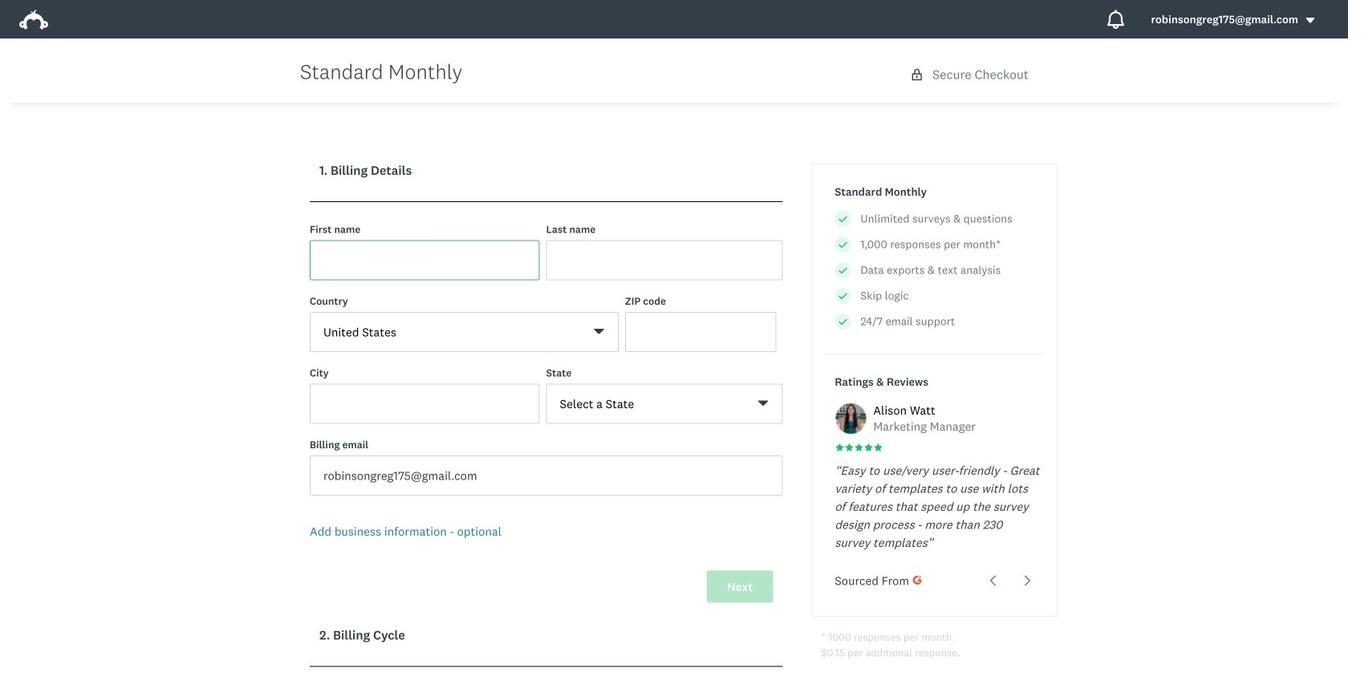 Task type: describe. For each thing, give the bounding box(es) containing it.
chevronright image
[[1022, 575, 1034, 587]]

products icon image
[[1107, 10, 1126, 29]]

dropdown arrow image
[[1306, 15, 1317, 26]]



Task type: locate. For each thing, give the bounding box(es) containing it.
None text field
[[310, 240, 540, 281], [547, 240, 783, 281], [310, 384, 540, 424], [310, 240, 540, 281], [547, 240, 783, 281], [310, 384, 540, 424]]

None text field
[[310, 456, 783, 496]]

None telephone field
[[625, 312, 777, 352]]

surveymonkey logo image
[[19, 10, 48, 30]]

chevronleft image
[[988, 575, 1000, 587]]



Task type: vqa. For each thing, say whether or not it's contained in the screenshot.
Help Icon
no



